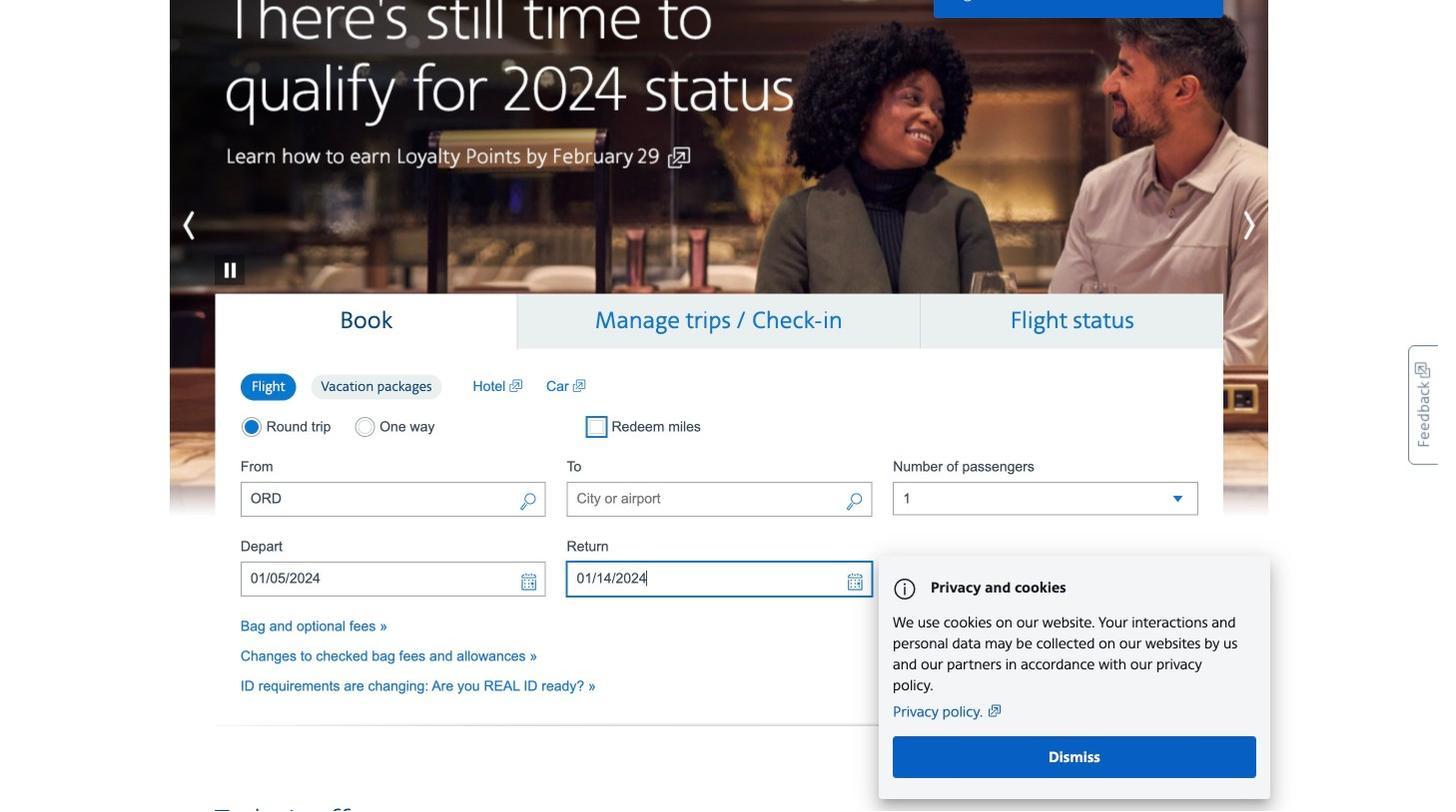 Task type: locate. For each thing, give the bounding box(es) containing it.
0 horizontal spatial search image
[[519, 492, 537, 515]]

1 city or airport text field from the left
[[241, 483, 546, 517]]

1 horizontal spatial search image
[[845, 492, 863, 515]]

None submit
[[893, 562, 1198, 597]]

city or airport text field for 1st search icon
[[241, 483, 546, 517]]

mm/dd/yyyy text field
[[241, 562, 546, 597], [567, 562, 872, 597]]

2 city or airport text field from the left
[[567, 483, 872, 517]]

newpage image
[[573, 377, 586, 397]]

1 vertical spatial option group
[[241, 417, 546, 438]]

0 vertical spatial option group
[[241, 373, 453, 403]]

0 horizontal spatial city or airport text field
[[241, 483, 546, 517]]

1 mm/dd/yyyy text field from the left
[[241, 562, 546, 597]]

option group
[[241, 373, 453, 403], [241, 417, 546, 438]]

1 tab from the left
[[215, 294, 518, 350]]

2 option group from the top
[[241, 417, 546, 438]]

search image
[[519, 492, 537, 515], [845, 492, 863, 515]]

tab list
[[215, 294, 1223, 350]]

2 search image from the left
[[845, 492, 863, 515]]

0 horizontal spatial mm/dd/yyyy text field
[[241, 562, 546, 597]]

1 search image from the left
[[519, 492, 537, 515]]

city or airport text field for second search icon
[[567, 483, 872, 517]]

1 horizontal spatial city or airport text field
[[567, 483, 872, 517]]

1 horizontal spatial mm/dd/yyyy text field
[[567, 562, 872, 597]]

tab
[[215, 294, 518, 350], [518, 294, 921, 349], [921, 294, 1223, 349]]

City or airport text field
[[241, 483, 546, 517], [567, 483, 872, 517]]



Task type: describe. For each thing, give the bounding box(es) containing it.
2 mm/dd/yyyy text field from the left
[[567, 562, 872, 597]]

next slide image
[[1178, 200, 1268, 250]]

newpage image
[[509, 377, 522, 397]]

there's still time to qualify for 2024 status. learn how to earn loyalty points by february 29. opens another site in a new window that may not meet accessibility guidelines. image
[[170, 0, 1268, 524]]

leave feedback, opens external site in new window image
[[1408, 346, 1438, 465]]

2 tab from the left
[[518, 294, 921, 349]]

previous slide image
[[170, 200, 260, 250]]

pause slideshow image
[[215, 225, 245, 285]]

3 tab from the left
[[921, 294, 1223, 349]]

1 option group from the top
[[241, 373, 453, 403]]



Task type: vqa. For each thing, say whether or not it's contained in the screenshot.
There'S Still Time To Qualify For 2024 Status. Learn How To Earn Loyalty Points By February 29. Opens Another Site In A New Window That May Not Meet Accessibility Guidelines. image
yes



